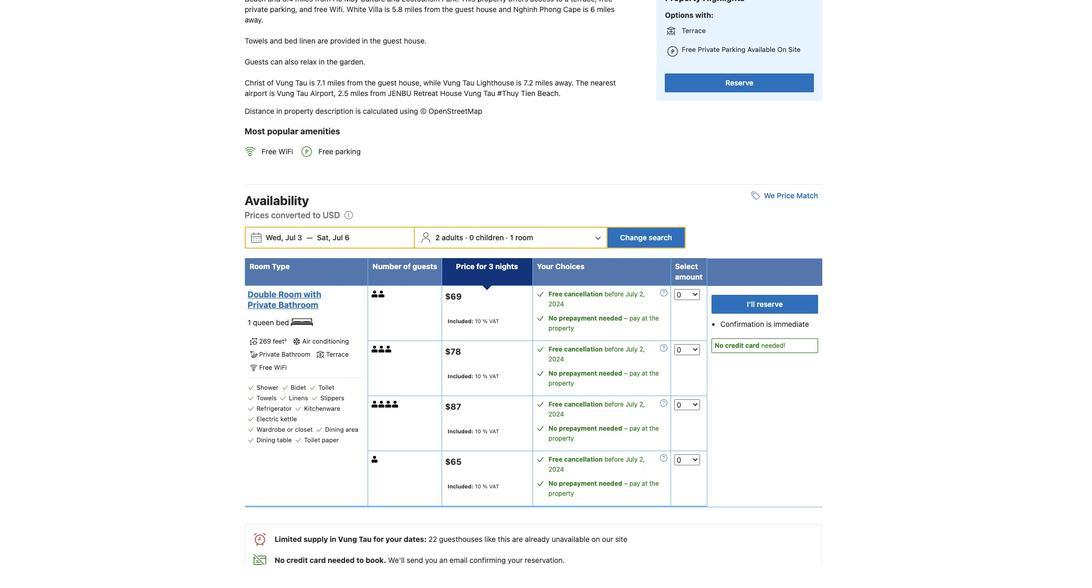 Task type: vqa. For each thing, say whether or not it's contained in the screenshot.
the West
no



Task type: describe. For each thing, give the bounding box(es) containing it.
no prepayment needed for $87
[[549, 425, 622, 433]]

paper
[[322, 437, 339, 444]]

1 horizontal spatial your
[[508, 557, 523, 565]]

bed
[[276, 319, 289, 327]]

or
[[287, 426, 293, 434]]

tau
[[359, 536, 372, 544]]

guests
[[413, 262, 437, 271]]

– pay at the property for $87
[[549, 425, 659, 443]]

needed for $87
[[599, 425, 622, 433]]

your choices
[[537, 262, 585, 271]]

double room with private bathroom link
[[248, 290, 362, 311]]

1 free cancellation from the top
[[549, 291, 603, 299]]

vat for $69
[[489, 318, 499, 325]]

cancellation for $65
[[564, 456, 603, 464]]

prices converted to usd
[[245, 211, 340, 220]]

$87
[[445, 402, 461, 412]]

towels
[[257, 395, 277, 402]]

0 vertical spatial room
[[250, 262, 270, 271]]

0 vertical spatial free wifi
[[262, 147, 293, 156]]

reservation.
[[525, 557, 565, 565]]

vat for $65
[[489, 484, 499, 490]]

nights
[[495, 262, 518, 271]]

% for $69
[[483, 318, 488, 325]]

openstreetmap
[[429, 107, 482, 116]]

vat for $87
[[489, 429, 499, 435]]

included: for $78
[[448, 374, 474, 380]]

included: 10 % vat for $87
[[448, 429, 499, 435]]

2024 for $87
[[549, 411, 564, 419]]

july for $87
[[626, 401, 638, 409]]

prices
[[245, 211, 269, 220]]

availability
[[245, 194, 309, 208]]

included: 10 % vat for $65
[[448, 484, 499, 490]]

dining for dining area
[[325, 426, 344, 434]]

most
[[245, 127, 265, 136]]

your
[[537, 262, 554, 271]]

1 – pay at the property from the top
[[549, 315, 659, 333]]

we'll
[[388, 557, 405, 565]]

no credit card needed to book. we'll send you an email confirming your reservation.
[[275, 557, 565, 565]]

before july 2, 2024 for $78
[[549, 346, 645, 364]]

before july 2, 2024 for $87
[[549, 401, 645, 419]]

free cancellation for $78
[[549, 346, 603, 354]]

1 queen bed
[[248, 319, 291, 327]]

card for needed
[[310, 557, 326, 565]]

property for $65
[[549, 490, 574, 498]]

linens
[[289, 395, 308, 402]]

we
[[764, 191, 775, 200]]

$69
[[445, 292, 462, 302]]

1 vertical spatial wifi
[[274, 364, 287, 372]]

table
[[277, 437, 292, 444]]

needed for $78
[[599, 370, 622, 378]]

immediate
[[774, 320, 809, 329]]

1 · from the left
[[465, 233, 467, 242]]

1 july from the top
[[626, 291, 638, 299]]

reserve
[[726, 78, 754, 87]]

free cancellation for $65
[[549, 456, 603, 464]]

dining table
[[257, 437, 292, 444]]

free cancellation for $87
[[549, 401, 603, 409]]

dates:
[[404, 536, 427, 544]]

slippers
[[320, 395, 344, 402]]

email
[[450, 557, 468, 565]]

distance
[[245, 107, 274, 116]]

1 vertical spatial free wifi
[[259, 364, 287, 372]]

match
[[797, 191, 818, 200]]

0 horizontal spatial to
[[313, 211, 321, 220]]

description
[[316, 107, 354, 116]]

©
[[420, 107, 427, 116]]

choices
[[556, 262, 585, 271]]

confirming
[[470, 557, 506, 565]]

2 adults · 0 children · 1 room
[[435, 233, 533, 242]]

prepayment for $87
[[559, 425, 597, 433]]

change search
[[620, 233, 672, 242]]

price for 3 nights
[[456, 262, 518, 271]]

usd
[[323, 211, 340, 220]]

kitchenware
[[304, 405, 340, 413]]

using
[[400, 107, 418, 116]]

send
[[407, 557, 423, 565]]

0 vertical spatial private
[[698, 45, 720, 53]]

1 horizontal spatial to
[[357, 557, 364, 565]]

1 jul from the left
[[285, 233, 296, 242]]

0 vertical spatial wifi
[[279, 147, 293, 156]]

toilet for toilet paper
[[304, 437, 320, 444]]

$78
[[445, 347, 461, 357]]

the for $87
[[650, 425, 659, 433]]

269
[[259, 338, 271, 346]]

no prepayment needed for $65
[[549, 480, 622, 488]]

air
[[302, 338, 311, 346]]

cancellation for $87
[[564, 401, 603, 409]]

no credit card needed!
[[715, 342, 786, 350]]

at for $87
[[642, 425, 648, 433]]

feet²
[[273, 338, 287, 346]]

property for $87
[[549, 435, 574, 443]]

the for $65
[[650, 480, 659, 488]]

bathroom inside double room with private bathroom
[[278, 301, 319, 310]]

wed, jul 3 button
[[262, 229, 307, 248]]

0 vertical spatial is
[[356, 107, 361, 116]]

before july 2, 2024 for $65
[[549, 456, 645, 474]]

2 adults · 0 children · 1 room button
[[416, 228, 606, 248]]

electric
[[257, 416, 279, 423]]

limited supply in vung tau for your dates: 22 guesthouses like this are already unavailable on our site
[[275, 536, 628, 544]]

pay for $65
[[630, 480, 640, 488]]

3 for jul
[[298, 233, 302, 242]]

2 jul from the left
[[333, 233, 343, 242]]

this
[[498, 536, 510, 544]]

parking
[[722, 45, 746, 53]]

vat for $78
[[489, 374, 499, 380]]

at for $65
[[642, 480, 648, 488]]

vung
[[338, 536, 357, 544]]

with
[[304, 290, 321, 300]]

room
[[516, 233, 533, 242]]

10 for $78
[[475, 374, 481, 380]]

10 for $87
[[475, 429, 481, 435]]

room type
[[250, 262, 290, 271]]

i'll reserve
[[747, 300, 783, 309]]

2, for $65
[[640, 456, 645, 464]]

wed,
[[266, 233, 284, 242]]

0 horizontal spatial terrace
[[326, 351, 349, 359]]

private bathroom
[[259, 351, 310, 359]]

1 more details on meals and payment options image from the top
[[660, 290, 667, 297]]

1 vertical spatial 1
[[248, 319, 251, 327]]

0 vertical spatial for
[[477, 262, 487, 271]]

wardrobe
[[257, 426, 285, 434]]

search
[[649, 233, 672, 242]]

6
[[345, 233, 350, 242]]

% for $65
[[483, 484, 488, 490]]

1 2, from the top
[[640, 291, 645, 299]]

needed!
[[762, 342, 786, 350]]

shower
[[257, 384, 279, 392]]

– for $78
[[624, 370, 628, 378]]

guesthouses
[[439, 536, 483, 544]]

are
[[512, 536, 523, 544]]

change
[[620, 233, 647, 242]]

card for needed!
[[746, 342, 760, 350]]

before for $78
[[605, 346, 624, 354]]

2, for $87
[[640, 401, 645, 409]]

needed for $65
[[599, 480, 622, 488]]

double room with private bathroom
[[248, 290, 321, 310]]

1 vertical spatial in
[[330, 536, 336, 544]]

wed, jul 3 — sat, jul 6
[[266, 233, 350, 242]]

bidet
[[291, 384, 306, 392]]

site
[[789, 45, 801, 53]]

0
[[469, 233, 474, 242]]

property for $78
[[549, 380, 574, 388]]

1 the from the top
[[650, 315, 659, 323]]

sat, jul 6 button
[[313, 229, 354, 248]]

price inside dropdown button
[[777, 191, 795, 200]]

i'll reserve button
[[712, 295, 818, 314]]

number of guests
[[373, 262, 437, 271]]

site
[[615, 536, 628, 544]]



Task type: locate. For each thing, give the bounding box(es) containing it.
prepayment for $65
[[559, 480, 597, 488]]

included: down $78 at the left bottom of page
[[448, 374, 474, 380]]

2 before from the top
[[605, 346, 624, 354]]

3 for for
[[489, 262, 494, 271]]

3 10 from the top
[[475, 429, 481, 435]]

4 2, from the top
[[640, 456, 645, 464]]

3 – pay at the property from the top
[[549, 425, 659, 443]]

bathroom down air
[[282, 351, 310, 359]]

1 vertical spatial 3
[[489, 262, 494, 271]]

room
[[250, 262, 270, 271], [278, 290, 302, 300]]

1 horizontal spatial for
[[477, 262, 487, 271]]

free wifi down the popular
[[262, 147, 293, 156]]

2 before july 2, 2024 from the top
[[549, 346, 645, 364]]

1 prepayment from the top
[[559, 315, 597, 323]]

2 included: from the top
[[448, 374, 474, 380]]

sat,
[[317, 233, 331, 242]]

to left book.
[[357, 557, 364, 565]]

0 vertical spatial card
[[746, 342, 760, 350]]

at for $78
[[642, 370, 648, 378]]

room inside double room with private bathroom
[[278, 290, 302, 300]]

0 horizontal spatial room
[[250, 262, 270, 271]]

children
[[476, 233, 504, 242]]

free parking
[[318, 147, 361, 156]]

terrace down conditioning
[[326, 351, 349, 359]]

2 at from the top
[[642, 370, 648, 378]]

0 horizontal spatial 3
[[298, 233, 302, 242]]

4 2024 from the top
[[549, 466, 564, 474]]

options with:
[[665, 10, 714, 19]]

is
[[356, 107, 361, 116], [766, 320, 772, 329]]

2 – from the top
[[624, 370, 628, 378]]

– pay at the property for $78
[[549, 370, 659, 388]]

included: 10 % vat down $65
[[448, 484, 499, 490]]

included:
[[448, 318, 474, 325], [448, 374, 474, 380], [448, 429, 474, 435], [448, 484, 474, 490]]

1 horizontal spatial is
[[766, 320, 772, 329]]

an
[[440, 557, 448, 565]]

dining for dining table
[[257, 437, 275, 444]]

before for $65
[[605, 456, 624, 464]]

2 the from the top
[[650, 370, 659, 378]]

room left with
[[278, 290, 302, 300]]

% for $87
[[483, 429, 488, 435]]

0 horizontal spatial ·
[[465, 233, 467, 242]]

credit for no credit card needed to book. we'll send you an email confirming your reservation.
[[287, 557, 308, 565]]

– for $87
[[624, 425, 628, 433]]

· left the 0
[[465, 233, 467, 242]]

2 · from the left
[[506, 233, 508, 242]]

2 vat from the top
[[489, 374, 499, 380]]

your
[[386, 536, 402, 544], [508, 557, 523, 565]]

for right tau
[[374, 536, 384, 544]]

4 before from the top
[[605, 456, 624, 464]]

3 free cancellation from the top
[[549, 401, 603, 409]]

0 vertical spatial your
[[386, 536, 402, 544]]

jul right wed,
[[285, 233, 296, 242]]

$65
[[445, 458, 462, 467]]

in
[[276, 107, 282, 116], [330, 536, 336, 544]]

amenities
[[300, 127, 340, 136]]

limited
[[275, 536, 302, 544]]

%
[[483, 318, 488, 325], [483, 374, 488, 380], [483, 429, 488, 435], [483, 484, 488, 490]]

1 horizontal spatial room
[[278, 290, 302, 300]]

– for $65
[[624, 480, 628, 488]]

3 no prepayment needed from the top
[[549, 425, 622, 433]]

0 vertical spatial 1
[[510, 233, 514, 242]]

3 included: from the top
[[448, 429, 474, 435]]

select amount
[[675, 262, 703, 282]]

air conditioning
[[302, 338, 349, 346]]

pay for $87
[[630, 425, 640, 433]]

your down the are
[[508, 557, 523, 565]]

private down 'double'
[[248, 301, 276, 310]]

1 vertical spatial terrace
[[326, 351, 349, 359]]

·
[[465, 233, 467, 242], [506, 233, 508, 242]]

1 vat from the top
[[489, 318, 499, 325]]

free cancellation
[[549, 291, 603, 299], [549, 346, 603, 354], [549, 401, 603, 409], [549, 456, 603, 464]]

popular
[[267, 127, 298, 136]]

4 july from the top
[[626, 456, 638, 464]]

0 horizontal spatial for
[[374, 536, 384, 544]]

2 cancellation from the top
[[564, 346, 603, 354]]

0 vertical spatial in
[[276, 107, 282, 116]]

3 july from the top
[[626, 401, 638, 409]]

1 at from the top
[[642, 315, 648, 323]]

0 horizontal spatial 1
[[248, 319, 251, 327]]

2 – pay at the property from the top
[[549, 370, 659, 388]]

1 10 from the top
[[475, 318, 481, 325]]

bathroom down with
[[278, 301, 319, 310]]

parking
[[335, 147, 361, 156]]

you
[[425, 557, 438, 565]]

1 horizontal spatial 3
[[489, 262, 494, 271]]

2 2, from the top
[[640, 346, 645, 354]]

1 no prepayment needed from the top
[[549, 315, 622, 323]]

is down i'll reserve button
[[766, 320, 772, 329]]

0 vertical spatial to
[[313, 211, 321, 220]]

confirmation
[[721, 320, 765, 329]]

included: 10 % vat down $69
[[448, 318, 499, 325]]

0 horizontal spatial is
[[356, 107, 361, 116]]

% for $78
[[483, 374, 488, 380]]

for left nights
[[477, 262, 487, 271]]

1 vertical spatial bathroom
[[282, 351, 310, 359]]

conditioning
[[312, 338, 349, 346]]

with:
[[696, 10, 714, 19]]

included: 10 % vat down $87
[[448, 429, 499, 435]]

1 vertical spatial dining
[[257, 437, 275, 444]]

0 vertical spatial more details on meals and payment options image
[[660, 290, 667, 297]]

4 – pay at the property from the top
[[549, 480, 659, 498]]

card left "needed!"
[[746, 342, 760, 350]]

july for $78
[[626, 346, 638, 354]]

4 free cancellation from the top
[[549, 456, 603, 464]]

cancellation for $78
[[564, 346, 603, 354]]

room left type
[[250, 262, 270, 271]]

more details on meals and payment options image for $78
[[660, 345, 667, 352]]

available
[[748, 45, 776, 53]]

1 % from the top
[[483, 318, 488, 325]]

wifi down private bathroom
[[274, 364, 287, 372]]

2 10 from the top
[[475, 374, 481, 380]]

1 vertical spatial is
[[766, 320, 772, 329]]

1 horizontal spatial credit
[[725, 342, 744, 350]]

1 left queen
[[248, 319, 251, 327]]

3 included: 10 % vat from the top
[[448, 429, 499, 435]]

1 included: 10 % vat from the top
[[448, 318, 499, 325]]

1 horizontal spatial 1
[[510, 233, 514, 242]]

0 horizontal spatial card
[[310, 557, 326, 565]]

0 horizontal spatial credit
[[287, 557, 308, 565]]

3 pay from the top
[[630, 425, 640, 433]]

vat
[[489, 318, 499, 325], [489, 374, 499, 380], [489, 429, 499, 435], [489, 484, 499, 490]]

private left parking
[[698, 45, 720, 53]]

your up we'll
[[386, 536, 402, 544]]

1 vertical spatial price
[[456, 262, 475, 271]]

1 2024 from the top
[[549, 301, 564, 309]]

included: for $69
[[448, 318, 474, 325]]

1 vertical spatial credit
[[287, 557, 308, 565]]

1 cancellation from the top
[[564, 291, 603, 299]]

2
[[435, 233, 440, 242]]

3 prepayment from the top
[[559, 425, 597, 433]]

book.
[[366, 557, 386, 565]]

1 horizontal spatial in
[[330, 536, 336, 544]]

on
[[592, 536, 600, 544]]

select
[[675, 262, 698, 271]]

2 no prepayment needed from the top
[[549, 370, 622, 378]]

4 at from the top
[[642, 480, 648, 488]]

on
[[778, 45, 787, 53]]

dining up paper
[[325, 426, 344, 434]]

included: down $87
[[448, 429, 474, 435]]

toilet up slippers
[[318, 384, 334, 392]]

3 – from the top
[[624, 425, 628, 433]]

4 cancellation from the top
[[564, 456, 603, 464]]

2, for $78
[[640, 346, 645, 354]]

3 cancellation from the top
[[564, 401, 603, 409]]

1 vertical spatial more details on meals and payment options image
[[660, 345, 667, 352]]

price
[[777, 191, 795, 200], [456, 262, 475, 271]]

included: down $65
[[448, 484, 474, 490]]

2 july from the top
[[626, 346, 638, 354]]

like
[[485, 536, 496, 544]]

0 horizontal spatial your
[[386, 536, 402, 544]]

10 for $65
[[475, 484, 481, 490]]

3 left nights
[[489, 262, 494, 271]]

kettle
[[281, 416, 297, 423]]

1 vertical spatial to
[[357, 557, 364, 565]]

is left calculated
[[356, 107, 361, 116]]

0 vertical spatial dining
[[325, 426, 344, 434]]

private inside double room with private bathroom
[[248, 301, 276, 310]]

10 for $69
[[475, 318, 481, 325]]

in left vung
[[330, 536, 336, 544]]

no prepayment needed for $78
[[549, 370, 622, 378]]

included: for $65
[[448, 484, 474, 490]]

1 – from the top
[[624, 315, 628, 323]]

credit down confirmation
[[725, 342, 744, 350]]

4 % from the top
[[483, 484, 488, 490]]

4 before july 2, 2024 from the top
[[549, 456, 645, 474]]

1 horizontal spatial card
[[746, 342, 760, 350]]

more details on meals and payment options image
[[660, 400, 667, 407]]

2024
[[549, 301, 564, 309], [549, 356, 564, 364], [549, 411, 564, 419], [549, 466, 564, 474]]

electric kettle
[[257, 416, 297, 423]]

distance in property description is calculated using © openstreetmap
[[245, 107, 482, 116]]

private
[[698, 45, 720, 53], [248, 301, 276, 310], [259, 351, 280, 359]]

4 10 from the top
[[475, 484, 481, 490]]

in right distance
[[276, 107, 282, 116]]

0 vertical spatial terrace
[[682, 26, 706, 35]]

1 vertical spatial toilet
[[304, 437, 320, 444]]

1 inside dropdown button
[[510, 233, 514, 242]]

3 2, from the top
[[640, 401, 645, 409]]

0 vertical spatial price
[[777, 191, 795, 200]]

pay
[[630, 315, 640, 323], [630, 370, 640, 378], [630, 425, 640, 433], [630, 480, 640, 488]]

private down 269 feet²
[[259, 351, 280, 359]]

toilet down closet
[[304, 437, 320, 444]]

4 prepayment from the top
[[559, 480, 597, 488]]

jul left 6
[[333, 233, 343, 242]]

– pay at the property
[[549, 315, 659, 333], [549, 370, 659, 388], [549, 425, 659, 443], [549, 480, 659, 498]]

0 vertical spatial 3
[[298, 233, 302, 242]]

4 no prepayment needed from the top
[[549, 480, 622, 488]]

closet
[[295, 426, 313, 434]]

3
[[298, 233, 302, 242], [489, 262, 494, 271]]

2 vertical spatial private
[[259, 351, 280, 359]]

prepayment for $78
[[559, 370, 597, 378]]

1 horizontal spatial price
[[777, 191, 795, 200]]

4 included: 10 % vat from the top
[[448, 484, 499, 490]]

free wifi down private bathroom
[[259, 364, 287, 372]]

included: down $69
[[448, 318, 474, 325]]

free
[[682, 45, 696, 53], [262, 147, 277, 156], [318, 147, 333, 156], [549, 291, 563, 299], [549, 346, 563, 354], [259, 364, 272, 372], [549, 401, 563, 409], [549, 456, 563, 464]]

0 horizontal spatial price
[[456, 262, 475, 271]]

3 2024 from the top
[[549, 411, 564, 419]]

1 before from the top
[[605, 291, 624, 299]]

2,
[[640, 291, 645, 299], [640, 346, 645, 354], [640, 401, 645, 409], [640, 456, 645, 464]]

before for $87
[[605, 401, 624, 409]]

3 at from the top
[[642, 425, 648, 433]]

type
[[272, 262, 290, 271]]

3 more details on meals and payment options image from the top
[[660, 455, 667, 463]]

3 the from the top
[[650, 425, 659, 433]]

wardrobe or closet
[[257, 426, 313, 434]]

price right we
[[777, 191, 795, 200]]

terrace down the options with:
[[682, 26, 706, 35]]

– pay at the property for $65
[[549, 480, 659, 498]]

dining
[[325, 426, 344, 434], [257, 437, 275, 444]]

2 vertical spatial more details on meals and payment options image
[[660, 455, 667, 463]]

for
[[477, 262, 487, 271], [374, 536, 384, 544]]

1 vertical spatial room
[[278, 290, 302, 300]]

—
[[307, 233, 313, 242]]

more details on meals and payment options image for $65
[[660, 455, 667, 463]]

dining down wardrobe
[[257, 437, 275, 444]]

card down supply at the left of the page
[[310, 557, 326, 565]]

july for $65
[[626, 456, 638, 464]]

price down the 0
[[456, 262, 475, 271]]

change search button
[[608, 228, 685, 248]]

occupancy image
[[378, 291, 385, 298], [372, 346, 378, 353], [385, 346, 392, 353], [392, 402, 399, 408], [372, 457, 378, 464]]

2 free cancellation from the top
[[549, 346, 603, 354]]

2024 for $78
[[549, 356, 564, 364]]

included: 10 % vat down $78 at the left bottom of page
[[448, 374, 499, 380]]

4 – from the top
[[624, 480, 628, 488]]

occupancy image
[[372, 291, 378, 298], [378, 346, 385, 353], [372, 402, 378, 408], [378, 402, 385, 408], [385, 402, 392, 408]]

july
[[626, 291, 638, 299], [626, 346, 638, 354], [626, 401, 638, 409], [626, 456, 638, 464]]

more details on meals and payment options image
[[660, 290, 667, 297], [660, 345, 667, 352], [660, 455, 667, 463]]

to left 'usd'
[[313, 211, 321, 220]]

pay for $78
[[630, 370, 640, 378]]

0 horizontal spatial in
[[276, 107, 282, 116]]

included: 10 % vat for $69
[[448, 318, 499, 325]]

1 pay from the top
[[630, 315, 640, 323]]

2024 for $65
[[549, 466, 564, 474]]

3 before july 2, 2024 from the top
[[549, 401, 645, 419]]

1 horizontal spatial dining
[[325, 426, 344, 434]]

property
[[284, 107, 314, 116], [549, 325, 574, 333], [549, 380, 574, 388], [549, 435, 574, 443], [549, 490, 574, 498]]

2 included: 10 % vat from the top
[[448, 374, 499, 380]]

2 prepayment from the top
[[559, 370, 597, 378]]

0 horizontal spatial jul
[[285, 233, 296, 242]]

card
[[746, 342, 760, 350], [310, 557, 326, 565]]

1 vertical spatial private
[[248, 301, 276, 310]]

1 vertical spatial card
[[310, 557, 326, 565]]

2 more details on meals and payment options image from the top
[[660, 345, 667, 352]]

4 the from the top
[[650, 480, 659, 488]]

4 included: from the top
[[448, 484, 474, 490]]

1 horizontal spatial jul
[[333, 233, 343, 242]]

3 left the —
[[298, 233, 302, 242]]

converted
[[271, 211, 311, 220]]

0 vertical spatial credit
[[725, 342, 744, 350]]

our
[[602, 536, 613, 544]]

2 % from the top
[[483, 374, 488, 380]]

included: 10 % vat for $78
[[448, 374, 499, 380]]

included: for $87
[[448, 429, 474, 435]]

0 horizontal spatial dining
[[257, 437, 275, 444]]

1 vertical spatial for
[[374, 536, 384, 544]]

1 left room
[[510, 233, 514, 242]]

toilet for toilet
[[318, 384, 334, 392]]

1 before july 2, 2024 from the top
[[549, 291, 645, 309]]

included: 10 % vat
[[448, 318, 499, 325], [448, 374, 499, 380], [448, 429, 499, 435], [448, 484, 499, 490]]

1 horizontal spatial ·
[[506, 233, 508, 242]]

dining area
[[325, 426, 358, 434]]

3 before from the top
[[605, 401, 624, 409]]

10
[[475, 318, 481, 325], [475, 374, 481, 380], [475, 429, 481, 435], [475, 484, 481, 490]]

1 included: from the top
[[448, 318, 474, 325]]

2 pay from the top
[[630, 370, 640, 378]]

3 vat from the top
[[489, 429, 499, 435]]

adults
[[442, 233, 463, 242]]

calculated
[[363, 107, 398, 116]]

1 horizontal spatial terrace
[[682, 26, 706, 35]]

1 vertical spatial your
[[508, 557, 523, 565]]

4 pay from the top
[[630, 480, 640, 488]]

0 vertical spatial bathroom
[[278, 301, 319, 310]]

refrigerator
[[257, 405, 292, 413]]

credit down limited
[[287, 557, 308, 565]]

jul
[[285, 233, 296, 242], [333, 233, 343, 242]]

double
[[248, 290, 276, 300]]

3 % from the top
[[483, 429, 488, 435]]

0 vertical spatial toilet
[[318, 384, 334, 392]]

unavailable
[[552, 536, 590, 544]]

wifi down the popular
[[279, 147, 293, 156]]

2 2024 from the top
[[549, 356, 564, 364]]

credit for no credit card needed!
[[725, 342, 744, 350]]

4 vat from the top
[[489, 484, 499, 490]]

· right children
[[506, 233, 508, 242]]

supply
[[304, 536, 328, 544]]

the for $78
[[650, 370, 659, 378]]



